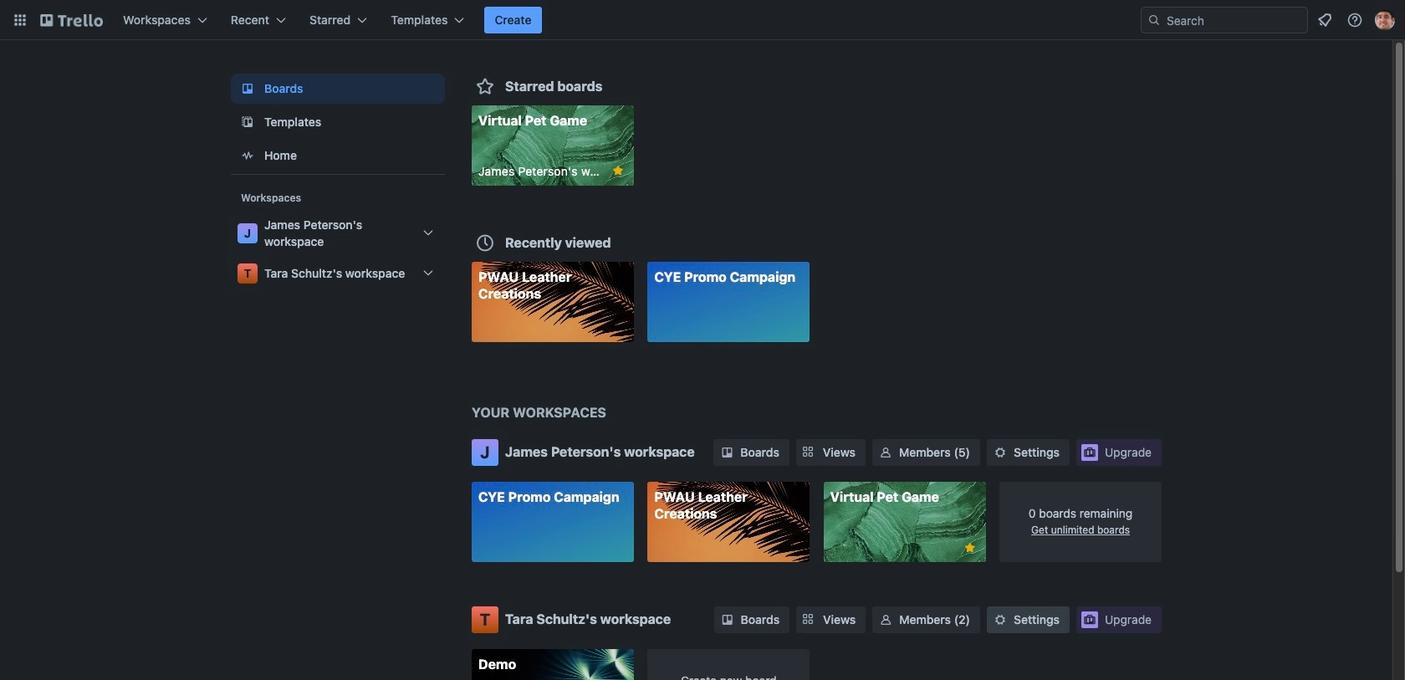 Task type: describe. For each thing, give the bounding box(es) containing it.
open information menu image
[[1347, 12, 1364, 28]]

back to home image
[[40, 7, 103, 33]]

primary element
[[0, 0, 1406, 40]]

template board image
[[238, 112, 258, 132]]



Task type: vqa. For each thing, say whether or not it's contained in the screenshot.
the left Only board members can see and edit this board. icon
no



Task type: locate. For each thing, give the bounding box(es) containing it.
home image
[[238, 146, 258, 166]]

0 notifications image
[[1315, 10, 1335, 30]]

sm image
[[992, 444, 1009, 461], [878, 611, 895, 628], [992, 611, 1009, 628]]

click to unstar this board. it will be removed from your starred list. image
[[611, 163, 626, 178]]

Search field
[[1141, 7, 1309, 33]]

sm image
[[719, 444, 736, 461], [878, 444, 894, 461], [719, 611, 736, 628]]

board image
[[238, 79, 258, 99]]

search image
[[1148, 13, 1161, 27]]

james peterson (jamespeterson93) image
[[1375, 10, 1396, 30]]



